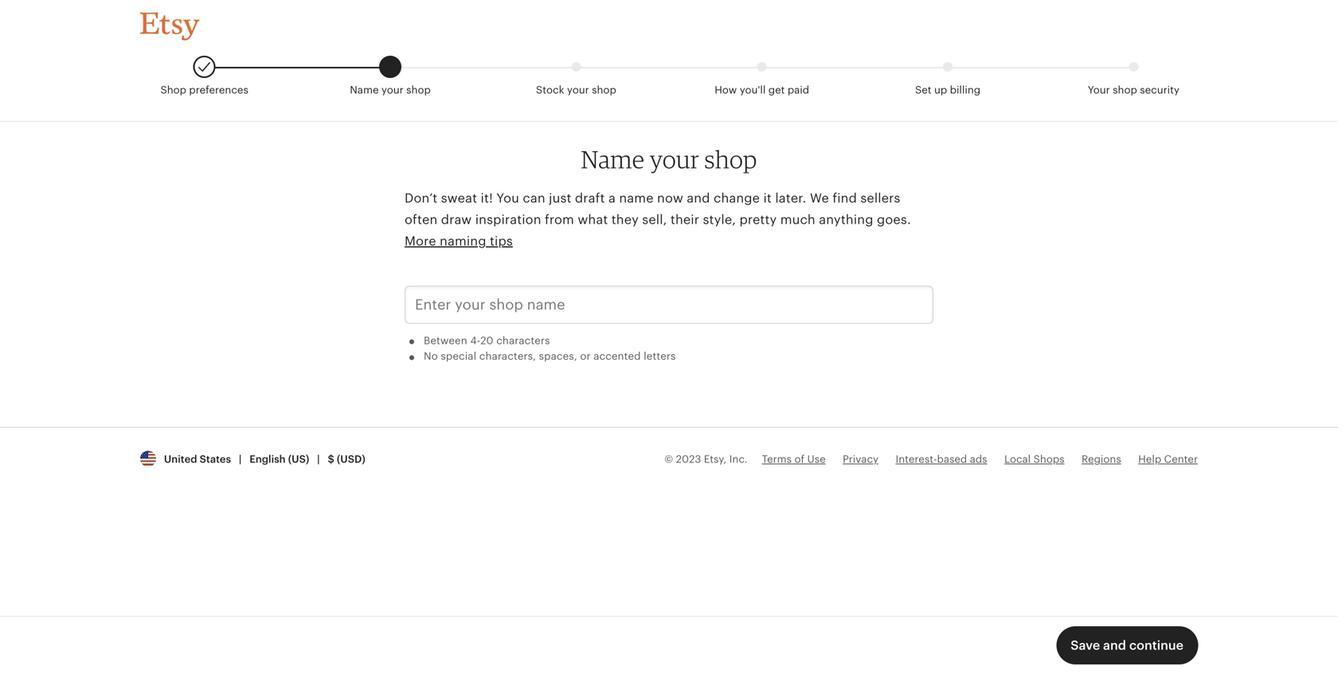Task type: describe. For each thing, give the bounding box(es) containing it.
their
[[671, 213, 700, 227]]

shop
[[160, 84, 186, 96]]

later.
[[775, 191, 807, 205]]

shop preferences link
[[112, 56, 297, 97]]

more naming tips link
[[405, 234, 513, 249]]

how you'll get paid link
[[669, 62, 855, 97]]

© 2023 etsy, inc.
[[665, 454, 748, 465]]

save and continue
[[1071, 639, 1184, 653]]

regions button
[[1082, 452, 1121, 467]]

terms of use
[[762, 454, 826, 465]]

naming
[[440, 234, 486, 249]]

characters
[[496, 335, 550, 347]]

set
[[915, 84, 932, 96]]

20
[[480, 335, 494, 347]]

shop inside name your shop link
[[406, 84, 431, 96]]

style,
[[703, 213, 736, 227]]

terms of use link
[[762, 454, 826, 465]]

privacy link
[[843, 454, 879, 465]]

set up billing
[[915, 84, 981, 96]]

2 horizontal spatial your
[[650, 145, 700, 174]]

or
[[580, 351, 591, 363]]

0 horizontal spatial your
[[382, 84, 404, 96]]

(us)
[[288, 454, 309, 465]]

center
[[1164, 454, 1198, 465]]

paid
[[788, 84, 809, 96]]

your inside "link"
[[567, 84, 589, 96]]

don't
[[405, 191, 438, 205]]

set up billing link
[[855, 62, 1041, 97]]

etsy,
[[704, 454, 727, 465]]

it
[[764, 191, 772, 205]]

of
[[795, 454, 805, 465]]

change
[[714, 191, 760, 205]]

stock
[[536, 84, 564, 96]]

united
[[164, 454, 197, 465]]

Enter your shop name text field
[[405, 286, 934, 324]]

us image
[[140, 451, 156, 467]]

2023
[[676, 454, 701, 465]]

between 4-20 characters
[[424, 335, 550, 347]]

regions
[[1082, 454, 1121, 465]]

more
[[405, 234, 436, 249]]

don't sweat it! you can just draft a name now and change it later. we find sellers often draw inspiration from what they sell, their style, pretty much anything goes. more naming tips
[[405, 191, 911, 249]]

can
[[523, 191, 546, 205]]

inc.
[[729, 454, 748, 465]]

shop preferences
[[160, 84, 248, 96]]

based
[[937, 454, 967, 465]]

©
[[665, 454, 673, 465]]

states
[[200, 454, 231, 465]]

your shop security
[[1088, 84, 1180, 96]]

anything
[[819, 213, 874, 227]]

we
[[810, 191, 829, 205]]

between
[[424, 335, 467, 347]]

help center
[[1139, 454, 1198, 465]]

they
[[612, 213, 639, 227]]

and inside the don't sweat it! you can just draft a name now and change it later. we find sellers often draw inspiration from what they sell, their style, pretty much anything goes. more naming tips
[[687, 191, 710, 205]]

inspiration
[[475, 213, 541, 227]]



Task type: vqa. For each thing, say whether or not it's contained in the screenshot.
the middle your
yes



Task type: locate. For each thing, give the bounding box(es) containing it.
just
[[549, 191, 572, 205]]

your
[[382, 84, 404, 96], [567, 84, 589, 96], [650, 145, 700, 174]]

0 horizontal spatial |
[[239, 454, 242, 465]]

sellers
[[861, 191, 901, 205]]

no
[[424, 351, 438, 363]]

and right save
[[1103, 639, 1126, 653]]

continue
[[1130, 639, 1184, 653]]

|
[[239, 454, 242, 465], [317, 454, 320, 465]]

a
[[609, 191, 616, 205]]

shops
[[1034, 454, 1065, 465]]

sweat
[[441, 191, 477, 205]]

(usd)
[[337, 454, 365, 465]]

how
[[715, 84, 737, 96]]

1 horizontal spatial your
[[567, 84, 589, 96]]

local
[[1005, 454, 1031, 465]]

and inside button
[[1103, 639, 1126, 653]]

local shops
[[1005, 454, 1065, 465]]

stock your shop link
[[483, 62, 669, 97]]

interest-based ads
[[896, 454, 987, 465]]

and
[[687, 191, 710, 205], [1103, 639, 1126, 653]]

and up their
[[687, 191, 710, 205]]

special
[[441, 351, 477, 363]]

4-
[[470, 335, 480, 347]]

characters,
[[479, 351, 536, 363]]

united states   |   english (us)   |   $ (usd)
[[159, 454, 365, 465]]

name your shop main content
[[0, 51, 1338, 675]]

find
[[833, 191, 857, 205]]

it!
[[481, 191, 493, 205]]

shop
[[406, 84, 431, 96], [592, 84, 616, 96], [1113, 84, 1137, 96], [705, 145, 757, 174]]

0 horizontal spatial and
[[687, 191, 710, 205]]

1 horizontal spatial and
[[1103, 639, 1126, 653]]

name
[[350, 84, 379, 96], [581, 145, 645, 174]]

help
[[1139, 454, 1162, 465]]

0 vertical spatial name your shop
[[350, 84, 431, 96]]

get
[[769, 84, 785, 96]]

tips
[[490, 234, 513, 249]]

spaces,
[[539, 351, 577, 363]]

help center link
[[1139, 454, 1198, 465]]

0 horizontal spatial name your shop
[[350, 84, 431, 96]]

terms
[[762, 454, 792, 465]]

interest-
[[896, 454, 937, 465]]

1 vertical spatial name your shop
[[581, 145, 757, 174]]

1 vertical spatial and
[[1103, 639, 1126, 653]]

billing
[[950, 84, 981, 96]]

ads
[[970, 454, 987, 465]]

pretty
[[740, 213, 777, 227]]

what
[[578, 213, 608, 227]]

from
[[545, 213, 574, 227]]

1 horizontal spatial name
[[581, 145, 645, 174]]

use
[[807, 454, 826, 465]]

stock your shop
[[536, 84, 616, 96]]

privacy
[[843, 454, 879, 465]]

security
[[1140, 84, 1180, 96]]

your shop security link
[[1041, 62, 1227, 97]]

english
[[250, 454, 286, 465]]

name your shop
[[350, 84, 431, 96], [581, 145, 757, 174]]

you'll
[[740, 84, 766, 96]]

$
[[328, 454, 334, 465]]

how you'll get paid
[[715, 84, 809, 96]]

no special characters, spaces, or accented letters
[[424, 351, 676, 363]]

shop inside stock your shop "link"
[[592, 84, 616, 96]]

1 horizontal spatial name your shop
[[581, 145, 757, 174]]

1 horizontal spatial |
[[317, 454, 320, 465]]

shop inside "your shop security" link
[[1113, 84, 1137, 96]]

save and continue button
[[1057, 627, 1198, 665]]

goes.
[[877, 213, 911, 227]]

0 vertical spatial name
[[350, 84, 379, 96]]

now
[[657, 191, 683, 205]]

save
[[1071, 639, 1100, 653]]

name
[[619, 191, 654, 205]]

you
[[497, 191, 519, 205]]

1 vertical spatial name
[[581, 145, 645, 174]]

your
[[1088, 84, 1110, 96]]

accented
[[594, 351, 641, 363]]

1 | from the left
[[239, 454, 242, 465]]

letters
[[644, 351, 676, 363]]

interest-based ads link
[[896, 454, 987, 465]]

| left $
[[317, 454, 320, 465]]

often
[[405, 213, 438, 227]]

draw
[[441, 213, 472, 227]]

0 vertical spatial and
[[687, 191, 710, 205]]

local shops link
[[1005, 454, 1065, 465]]

0 horizontal spatial name
[[350, 84, 379, 96]]

2 | from the left
[[317, 454, 320, 465]]

| right states
[[239, 454, 242, 465]]

much
[[780, 213, 816, 227]]

preferences
[[189, 84, 248, 96]]



